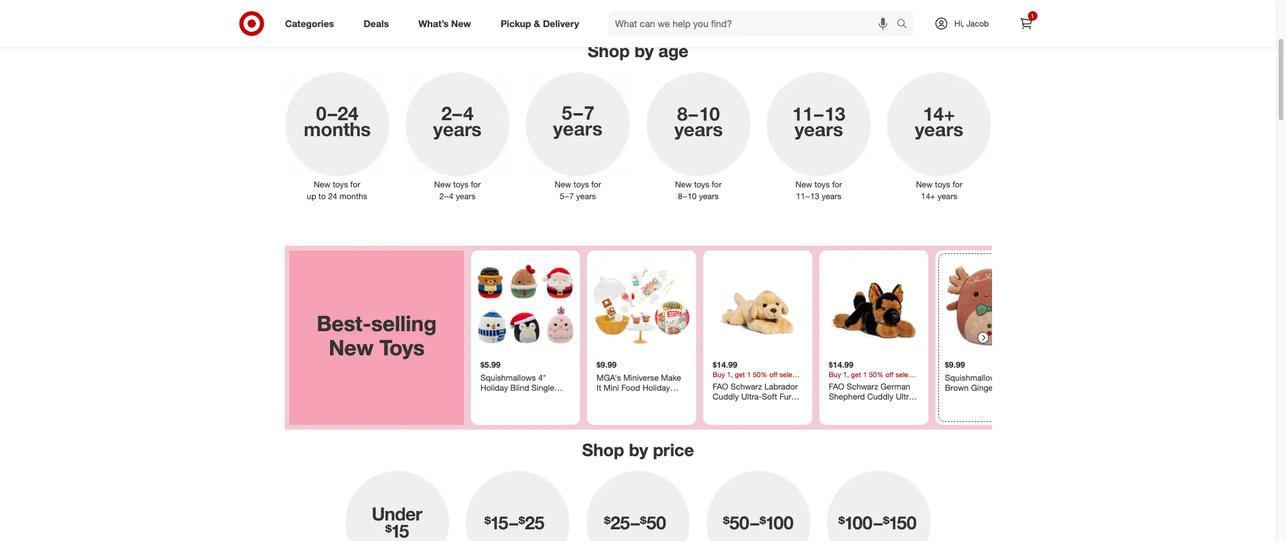 Task type: describe. For each thing, give the bounding box(es) containing it.
brown
[[945, 382, 969, 392]]

2–4
[[439, 191, 454, 201]]

$9.99 squishmallows 8" brown gingerbread axolot little plush
[[945, 359, 1017, 403]]

delivery
[[543, 17, 579, 29]]

fur inside the fao schwarz german shepherd cuddly ultra- soft fur 15" stuffed animal
[[846, 402, 858, 412]]

for for new toys for 8–10 years
[[712, 179, 722, 189]]

15" inside the fao schwarz german shepherd cuddly ultra- soft fur 15" stuffed animal
[[860, 402, 873, 412]]

search
[[892, 19, 920, 30]]

hi,
[[955, 18, 964, 28]]

fao schwarz labrador cuddly ultra-soft fur 15" stuffed animal
[[713, 381, 798, 412]]

ultra- inside the fao schwarz german shepherd cuddly ultra- soft fur 15" stuffed animal
[[896, 391, 916, 401]]

hi, jacob
[[955, 18, 989, 28]]

&
[[534, 17, 540, 29]]

$9.99 for $9.99 mga's miniverse make it mini food holiday series 1 mini collectibles
[[596, 359, 617, 369]]

price
[[653, 439, 694, 460]]

new toys for 5–7 years
[[555, 179, 601, 201]]

for for new toys for 14+ years
[[953, 179, 963, 189]]

new toys for 11–13 years
[[796, 179, 842, 201]]

0 horizontal spatial mini
[[603, 382, 619, 392]]

for for new toys for 2–4 years
[[471, 179, 481, 189]]

toys for 8–10
[[694, 179, 710, 189]]

for for new toys for up to 24 months
[[350, 179, 360, 189]]

a
[[512, 393, 516, 403]]

gingerbread
[[971, 382, 1017, 392]]

squishmallows for blind
[[480, 372, 536, 382]]

fur inside fao schwarz labrador cuddly ultra-soft fur 15" stuffed animal
[[779, 391, 791, 401]]

it
[[596, 382, 601, 392]]

cuddly inside the fao schwarz german shepherd cuddly ultra- soft fur 15" stuffed animal
[[867, 391, 893, 401]]

fao for fao schwarz german shepherd cuddly ultra- soft fur 15" stuffed animal
[[829, 381, 844, 391]]

deals
[[364, 17, 389, 29]]

new for new toys for 11–13 years
[[796, 179, 812, 189]]

shop by age
[[588, 40, 689, 62]]

mga's miniverse make it mini food holiday series 1 mini collectibles image
[[592, 255, 691, 355]]

axolot
[[945, 393, 968, 403]]

new for new toys for up to 24 months
[[314, 179, 330, 189]]

shepherd
[[829, 391, 865, 401]]

age
[[659, 40, 689, 62]]

years for 14+ years
[[938, 191, 958, 201]]

toys for 11–13
[[815, 179, 830, 189]]

$9.99 for $9.99 squishmallows 8" brown gingerbread axolot little plush
[[945, 359, 965, 369]]

new for new toys for 5–7 years
[[555, 179, 571, 189]]

deals link
[[354, 11, 404, 37]]

new for new toys for 2–4 years
[[434, 179, 451, 189]]

single
[[531, 382, 554, 392]]

jacob
[[967, 18, 989, 28]]

1 inside '$9.99 mga's miniverse make it mini food holiday series 1 mini collectibles'
[[622, 393, 627, 403]]

new for new toys for 8–10 years
[[675, 179, 692, 189]]

make
[[661, 372, 681, 382]]

german
[[880, 381, 910, 391]]

pickup & delivery link
[[491, 11, 594, 37]]

$5.99 squishmallows 4" holiday blind single plush in a capsule
[[480, 359, 554, 403]]

pickup
[[501, 17, 531, 29]]

search button
[[892, 11, 920, 39]]



Task type: locate. For each thing, give the bounding box(es) containing it.
new toys for 14+ years
[[916, 179, 963, 201]]

2 cuddly from the left
[[867, 391, 893, 401]]

animal
[[756, 402, 781, 412], [829, 412, 854, 422]]

schwarz inside the fao schwarz german shepherd cuddly ultra- soft fur 15" stuffed animal
[[847, 381, 878, 391]]

holiday inside '$9.99 mga's miniverse make it mini food holiday series 1 mini collectibles'
[[642, 382, 670, 392]]

by left price on the bottom right of page
[[629, 439, 648, 460]]

in
[[503, 393, 509, 403]]

$9.99 up brown
[[945, 359, 965, 369]]

years
[[456, 191, 476, 201], [576, 191, 596, 201], [699, 191, 719, 201], [822, 191, 842, 201], [938, 191, 958, 201]]

fao schwarz german shepherd cuddly ultra-soft fur 15" stuffed animal image
[[824, 255, 924, 355]]

squishmallows 8" brown gingerbread axolot little plush image
[[940, 255, 1040, 355]]

shop for shop by price
[[582, 439, 624, 460]]

toys inside new toys for 11–13 years
[[815, 179, 830, 189]]

to
[[319, 191, 326, 201]]

1 horizontal spatial animal
[[829, 412, 854, 422]]

for inside new toys for up to 24 months
[[350, 179, 360, 189]]

shop for shop by age
[[588, 40, 630, 62]]

schwarz left labrador
[[730, 381, 762, 391]]

toys
[[379, 335, 424, 360]]

2 $9.99 from the left
[[945, 359, 965, 369]]

for
[[350, 179, 360, 189], [471, 179, 481, 189], [591, 179, 601, 189], [712, 179, 722, 189], [832, 179, 842, 189], [953, 179, 963, 189]]

2 fao from the left
[[829, 381, 844, 391]]

$9.99 up the mga's
[[596, 359, 617, 369]]

toys for 14+
[[935, 179, 951, 189]]

14+
[[921, 191, 935, 201]]

mini
[[603, 382, 619, 392], [629, 393, 644, 403]]

schwarz for cuddly
[[847, 381, 878, 391]]

toys for up
[[333, 179, 348, 189]]

ultra- inside fao schwarz labrador cuddly ultra-soft fur 15" stuffed animal
[[741, 391, 762, 401]]

years inside the new toys for 8–10 years
[[699, 191, 719, 201]]

years for 2–4 years
[[456, 191, 476, 201]]

2 15" from the left
[[860, 402, 873, 412]]

4 toys from the left
[[694, 179, 710, 189]]

years for 8–10 years
[[699, 191, 719, 201]]

1 vertical spatial shop
[[582, 439, 624, 460]]

new up '14+'
[[916, 179, 933, 189]]

toys for 2–4
[[453, 179, 469, 189]]

new inside new toys for 2–4 years
[[434, 179, 451, 189]]

0 horizontal spatial soft
[[762, 391, 777, 401]]

what's new link
[[408, 11, 486, 37]]

1 years from the left
[[456, 191, 476, 201]]

0 vertical spatial by
[[635, 40, 654, 62]]

8"
[[1003, 372, 1011, 382]]

$14.99
[[713, 359, 737, 369], [829, 359, 853, 369]]

2 years from the left
[[576, 191, 596, 201]]

0 horizontal spatial ultra-
[[741, 391, 762, 401]]

5 years from the left
[[938, 191, 958, 201]]

toys
[[333, 179, 348, 189], [453, 179, 469, 189], [574, 179, 589, 189], [694, 179, 710, 189], [815, 179, 830, 189], [935, 179, 951, 189]]

11–13
[[796, 191, 820, 201]]

2 for from the left
[[471, 179, 481, 189]]

animal inside fao schwarz labrador cuddly ultra-soft fur 15" stuffed animal
[[756, 402, 781, 412]]

5 for from the left
[[832, 179, 842, 189]]

categories
[[285, 17, 334, 29]]

1 horizontal spatial mini
[[629, 393, 644, 403]]

fao schwarz labrador cuddly ultra-soft fur 15" stuffed animal image
[[708, 255, 807, 355]]

shop
[[588, 40, 630, 62], [582, 439, 624, 460]]

8–10
[[678, 191, 697, 201]]

What can we help you find? suggestions appear below search field
[[608, 11, 900, 37]]

6 toys from the left
[[935, 179, 951, 189]]

1 horizontal spatial holiday
[[642, 382, 670, 392]]

1 vertical spatial 1
[[622, 393, 627, 403]]

new toys for up to 24 months
[[307, 179, 367, 201]]

mini down food
[[629, 393, 644, 403]]

1 horizontal spatial $9.99
[[945, 359, 965, 369]]

new inside new toys for 14+ years
[[916, 179, 933, 189]]

for inside new toys for 11–13 years
[[832, 179, 842, 189]]

0 horizontal spatial stuffed
[[728, 402, 754, 412]]

schwarz
[[730, 381, 762, 391], [847, 381, 878, 391]]

soft
[[762, 391, 777, 401], [829, 402, 844, 412]]

24
[[328, 191, 337, 201]]

0 horizontal spatial $9.99
[[596, 359, 617, 369]]

toys up the 11–13
[[815, 179, 830, 189]]

1 horizontal spatial schwarz
[[847, 381, 878, 391]]

collectibles
[[596, 403, 640, 413]]

1
[[1031, 12, 1034, 19], [622, 393, 627, 403]]

holiday down make
[[642, 382, 670, 392]]

plush
[[480, 393, 501, 403], [991, 393, 1011, 403]]

0 horizontal spatial plush
[[480, 393, 501, 403]]

plush inside $5.99 squishmallows 4" holiday blind single plush in a capsule
[[480, 393, 501, 403]]

mga's
[[596, 372, 621, 382]]

years right '5–7'
[[576, 191, 596, 201]]

0 horizontal spatial 15"
[[713, 402, 725, 412]]

ultra-
[[741, 391, 762, 401], [896, 391, 916, 401]]

new up '5–7'
[[555, 179, 571, 189]]

new right what's
[[451, 17, 471, 29]]

new inside "link"
[[451, 17, 471, 29]]

pickup & delivery
[[501, 17, 579, 29]]

2 ultra- from the left
[[896, 391, 916, 401]]

15" inside fao schwarz labrador cuddly ultra-soft fur 15" stuffed animal
[[713, 402, 725, 412]]

toys up 24
[[333, 179, 348, 189]]

selling
[[371, 310, 436, 336]]

4"
[[538, 372, 546, 382]]

animal down labrador
[[756, 402, 781, 412]]

food
[[621, 382, 640, 392]]

squishmallows inside $9.99 squishmallows 8" brown gingerbread axolot little plush
[[945, 372, 1000, 382]]

by for age
[[635, 40, 654, 62]]

1 for from the left
[[350, 179, 360, 189]]

0 horizontal spatial cuddly
[[713, 391, 739, 401]]

holiday inside $5.99 squishmallows 4" holiday blind single plush in a capsule
[[480, 382, 508, 392]]

years right '14+'
[[938, 191, 958, 201]]

0 horizontal spatial schwarz
[[730, 381, 762, 391]]

years inside new toys for 14+ years
[[938, 191, 958, 201]]

new up the 11–13
[[796, 179, 812, 189]]

toys for 5–7
[[574, 179, 589, 189]]

1 right jacob
[[1031, 12, 1034, 19]]

for inside new toys for 14+ years
[[953, 179, 963, 189]]

fur down labrador
[[779, 391, 791, 401]]

5 toys from the left
[[815, 179, 830, 189]]

0 vertical spatial fur
[[779, 391, 791, 401]]

animal down 'shepherd'
[[829, 412, 854, 422]]

toys inside new toys for 5–7 years
[[574, 179, 589, 189]]

animal inside the fao schwarz german shepherd cuddly ultra- soft fur 15" stuffed animal
[[829, 412, 854, 422]]

categories link
[[275, 11, 349, 37]]

0 horizontal spatial $14.99
[[713, 359, 737, 369]]

1 $14.99 from the left
[[713, 359, 737, 369]]

fao inside the fao schwarz german shepherd cuddly ultra- soft fur 15" stuffed animal
[[829, 381, 844, 391]]

new left toys
[[329, 335, 373, 360]]

new inside new toys for up to 24 months
[[314, 179, 330, 189]]

toys inside new toys for up to 24 months
[[333, 179, 348, 189]]

by left age
[[635, 40, 654, 62]]

new up 8–10 at the top right of the page
[[675, 179, 692, 189]]

fao up 'shepherd'
[[829, 381, 844, 391]]

1 horizontal spatial stuffed
[[875, 402, 902, 412]]

what's
[[418, 17, 449, 29]]

squishmallows 4" holiday blind single plush in a capsule image
[[476, 255, 575, 355]]

2 schwarz from the left
[[847, 381, 878, 391]]

labrador
[[764, 381, 798, 391]]

1 down food
[[622, 393, 627, 403]]

3 years from the left
[[699, 191, 719, 201]]

4 for from the left
[[712, 179, 722, 189]]

new up 2–4
[[434, 179, 451, 189]]

new toys for 2–4 years
[[434, 179, 481, 201]]

0 horizontal spatial fao
[[713, 381, 728, 391]]

soft down 'shepherd'
[[829, 402, 844, 412]]

toys up '5–7'
[[574, 179, 589, 189]]

new inside the new toys for 8–10 years
[[675, 179, 692, 189]]

plush left 'in'
[[480, 393, 501, 403]]

toys up '14+'
[[935, 179, 951, 189]]

new
[[451, 17, 471, 29], [314, 179, 330, 189], [434, 179, 451, 189], [555, 179, 571, 189], [675, 179, 692, 189], [796, 179, 812, 189], [916, 179, 933, 189], [329, 335, 373, 360]]

holiday
[[480, 382, 508, 392], [642, 382, 670, 392]]

squishmallows
[[480, 372, 536, 382], [945, 372, 1000, 382]]

1 vertical spatial by
[[629, 439, 648, 460]]

2 squishmallows from the left
[[945, 372, 1000, 382]]

years for 5–7 years
[[576, 191, 596, 201]]

2 toys from the left
[[453, 179, 469, 189]]

$9.99 inside '$9.99 mga's miniverse make it mini food holiday series 1 mini collectibles'
[[596, 359, 617, 369]]

0 vertical spatial 1
[[1031, 12, 1034, 19]]

0 horizontal spatial squishmallows
[[480, 372, 536, 382]]

years right the 11–13
[[822, 191, 842, 201]]

years right 8–10 at the top right of the page
[[699, 191, 719, 201]]

$9.99 mga's miniverse make it mini food holiday series 1 mini collectibles
[[596, 359, 681, 413]]

0 vertical spatial shop
[[588, 40, 630, 62]]

$14.99 for fao schwarz german shepherd cuddly ultra- soft fur 15" stuffed animal
[[829, 359, 853, 369]]

$14.99 up 'shepherd'
[[829, 359, 853, 369]]

for for new toys for 11–13 years
[[832, 179, 842, 189]]

for for new toys for 5–7 years
[[591, 179, 601, 189]]

toys inside new toys for 14+ years
[[935, 179, 951, 189]]

for inside new toys for 2–4 years
[[471, 179, 481, 189]]

0 horizontal spatial holiday
[[480, 382, 508, 392]]

$14.99 for fao schwarz labrador cuddly ultra-soft fur 15" stuffed animal
[[713, 359, 737, 369]]

miniverse
[[623, 372, 659, 382]]

capsule
[[518, 393, 549, 403]]

carousel region
[[284, 246, 1045, 430]]

1 schwarz from the left
[[730, 381, 762, 391]]

1 horizontal spatial 15"
[[860, 402, 873, 412]]

toys inside the new toys for 8–10 years
[[694, 179, 710, 189]]

fur
[[779, 391, 791, 401], [846, 402, 858, 412]]

fao for fao schwarz labrador cuddly ultra-soft fur 15" stuffed animal
[[713, 381, 728, 391]]

cuddly inside fao schwarz labrador cuddly ultra-soft fur 15" stuffed animal
[[713, 391, 739, 401]]

$9.99 inside $9.99 squishmallows 8" brown gingerbread axolot little plush
[[945, 359, 965, 369]]

1 squishmallows from the left
[[480, 372, 536, 382]]

1 horizontal spatial soft
[[829, 402, 844, 412]]

1 vertical spatial soft
[[829, 402, 844, 412]]

for inside the new toys for 8–10 years
[[712, 179, 722, 189]]

soft inside fao schwarz labrador cuddly ultra-soft fur 15" stuffed animal
[[762, 391, 777, 401]]

years for 11–13 years
[[822, 191, 842, 201]]

shop by price
[[582, 439, 694, 460]]

years right 2–4
[[456, 191, 476, 201]]

schwarz up 'shepherd'
[[847, 381, 878, 391]]

soft inside the fao schwarz german shepherd cuddly ultra- soft fur 15" stuffed animal
[[829, 402, 844, 412]]

months
[[340, 191, 367, 201]]

series
[[596, 393, 620, 403]]

plush down gingerbread on the right
[[991, 393, 1011, 403]]

toys inside new toys for 2–4 years
[[453, 179, 469, 189]]

$5.99
[[480, 359, 500, 369]]

15"
[[713, 402, 725, 412], [860, 402, 873, 412]]

1 horizontal spatial fur
[[846, 402, 858, 412]]

cuddly
[[713, 391, 739, 401], [867, 391, 893, 401]]

toys up 8–10 at the top right of the page
[[694, 179, 710, 189]]

for inside new toys for 5–7 years
[[591, 179, 601, 189]]

mini down the mga's
[[603, 382, 619, 392]]

best-selling new toys
[[316, 310, 436, 360]]

3 toys from the left
[[574, 179, 589, 189]]

soft down labrador
[[762, 391, 777, 401]]

little
[[971, 393, 989, 403]]

schwarz inside fao schwarz labrador cuddly ultra-soft fur 15" stuffed animal
[[730, 381, 762, 391]]

1 link
[[1013, 11, 1039, 37]]

squishmallows for gingerbread
[[945, 372, 1000, 382]]

years inside new toys for 5–7 years
[[576, 191, 596, 201]]

5–7
[[560, 191, 574, 201]]

0 vertical spatial mini
[[603, 382, 619, 392]]

2 $14.99 from the left
[[829, 359, 853, 369]]

years inside new toys for 11–13 years
[[822, 191, 842, 201]]

0 horizontal spatial animal
[[756, 402, 781, 412]]

fao
[[713, 381, 728, 391], [829, 381, 844, 391]]

new toys for 8–10 years
[[675, 179, 722, 201]]

fao right make
[[713, 381, 728, 391]]

$14.99 up fao schwarz labrador cuddly ultra-soft fur 15" stuffed animal
[[713, 359, 737, 369]]

plush inside $9.99 squishmallows 8" brown gingerbread axolot little plush
[[991, 393, 1011, 403]]

0 horizontal spatial fur
[[779, 391, 791, 401]]

holiday up 'in'
[[480, 382, 508, 392]]

1 horizontal spatial cuddly
[[867, 391, 893, 401]]

what's new
[[418, 17, 471, 29]]

up
[[307, 191, 316, 201]]

2 plush from the left
[[991, 393, 1011, 403]]

new for new toys for 14+ years
[[916, 179, 933, 189]]

fur down 'shepherd'
[[846, 402, 858, 412]]

1 stuffed from the left
[[728, 402, 754, 412]]

1 15" from the left
[[713, 402, 725, 412]]

stuffed
[[728, 402, 754, 412], [875, 402, 902, 412]]

6 for from the left
[[953, 179, 963, 189]]

1 horizontal spatial $14.99
[[829, 359, 853, 369]]

fao inside fao schwarz labrador cuddly ultra-soft fur 15" stuffed animal
[[713, 381, 728, 391]]

1 cuddly from the left
[[713, 391, 739, 401]]

1 horizontal spatial fao
[[829, 381, 844, 391]]

1 fao from the left
[[713, 381, 728, 391]]

0 vertical spatial soft
[[762, 391, 777, 401]]

1 holiday from the left
[[480, 382, 508, 392]]

toys up 2–4
[[453, 179, 469, 189]]

squishmallows inside $5.99 squishmallows 4" holiday blind single plush in a capsule
[[480, 372, 536, 382]]

2 holiday from the left
[[642, 382, 670, 392]]

best-
[[316, 310, 371, 336]]

new inside new toys for 11–13 years
[[796, 179, 812, 189]]

1 vertical spatial fur
[[846, 402, 858, 412]]

stuffed inside fao schwarz labrador cuddly ultra-soft fur 15" stuffed animal
[[728, 402, 754, 412]]

4 years from the left
[[822, 191, 842, 201]]

1 horizontal spatial squishmallows
[[945, 372, 1000, 382]]

new up to
[[314, 179, 330, 189]]

fao schwarz german shepherd cuddly ultra- soft fur 15" stuffed animal
[[829, 381, 916, 422]]

1 horizontal spatial 1
[[1031, 12, 1034, 19]]

1 $9.99 from the left
[[596, 359, 617, 369]]

schwarz for ultra-
[[730, 381, 762, 391]]

1 toys from the left
[[333, 179, 348, 189]]

1 ultra- from the left
[[741, 391, 762, 401]]

$9.99
[[596, 359, 617, 369], [945, 359, 965, 369]]

1 vertical spatial mini
[[629, 393, 644, 403]]

stuffed inside the fao schwarz german shepherd cuddly ultra- soft fur 15" stuffed animal
[[875, 402, 902, 412]]

1 horizontal spatial ultra-
[[896, 391, 916, 401]]

new inside best-selling new toys
[[329, 335, 373, 360]]

0 horizontal spatial 1
[[622, 393, 627, 403]]

3 for from the left
[[591, 179, 601, 189]]

by for price
[[629, 439, 648, 460]]

new inside new toys for 5–7 years
[[555, 179, 571, 189]]

1 plush from the left
[[480, 393, 501, 403]]

blind
[[510, 382, 529, 392]]

squishmallows up blind
[[480, 372, 536, 382]]

by
[[635, 40, 654, 62], [629, 439, 648, 460]]

2 stuffed from the left
[[875, 402, 902, 412]]

1 horizontal spatial plush
[[991, 393, 1011, 403]]

squishmallows up brown
[[945, 372, 1000, 382]]

years inside new toys for 2–4 years
[[456, 191, 476, 201]]



Task type: vqa. For each thing, say whether or not it's contained in the screenshot.
FAO Schwarz German Shepherd Cuddly Ultra-Soft Fur 15" Stuffed Animal image
yes



